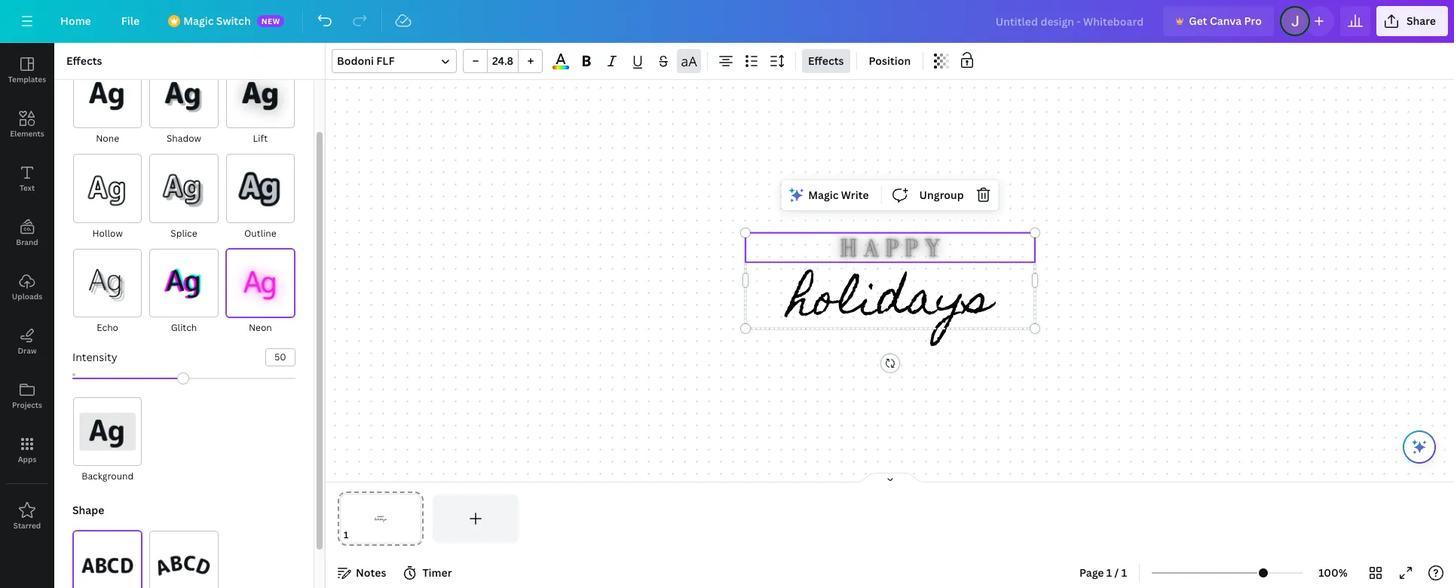 Task type: vqa. For each thing, say whether or not it's contained in the screenshot.
the right all
no



Task type: describe. For each thing, give the bounding box(es) containing it.
pro
[[1245, 14, 1262, 28]]

brand
[[16, 237, 38, 247]]

projects
[[12, 400, 42, 410]]

1 effects from the left
[[66, 54, 102, 68]]

templates
[[8, 74, 46, 84]]

splice
[[171, 227, 197, 240]]

page 1 image
[[338, 495, 424, 543]]

Design title text field
[[984, 6, 1158, 36]]

page
[[1080, 566, 1104, 580]]

timer button
[[399, 561, 458, 585]]

echo button
[[72, 248, 143, 336]]

happy
[[840, 234, 946, 261]]

hollow
[[92, 227, 123, 240]]

get
[[1189, 14, 1208, 28]]

100%
[[1319, 566, 1348, 580]]

effects inside popup button
[[808, 54, 844, 68]]

starred button
[[0, 489, 54, 544]]

notes button
[[332, 561, 392, 585]]

starred
[[13, 520, 41, 531]]

bodoni
[[337, 54, 374, 68]]

home link
[[48, 6, 103, 36]]

elements button
[[0, 97, 54, 152]]

outline
[[244, 227, 277, 240]]

magic write
[[809, 187, 869, 202]]

shape element
[[72, 503, 296, 588]]

new
[[261, 16, 280, 26]]

position button
[[863, 49, 917, 73]]

position
[[869, 54, 911, 68]]

magic for magic switch
[[183, 14, 214, 28]]

get canva pro
[[1189, 14, 1262, 28]]

lift
[[253, 132, 268, 145]]

bodoni flf button
[[332, 49, 457, 73]]

magic write button
[[784, 183, 875, 207]]

outline button
[[225, 153, 296, 242]]

shadow
[[167, 132, 201, 145]]

draw button
[[0, 314, 54, 369]]

echo
[[97, 321, 118, 334]]

lift button
[[225, 59, 296, 147]]

background
[[82, 470, 134, 483]]

projects button
[[0, 369, 54, 423]]

neon
[[249, 321, 272, 334]]

ungroup
[[920, 187, 964, 202]]

glitch
[[171, 321, 197, 334]]

main menu bar
[[0, 0, 1455, 43]]



Task type: locate. For each thing, give the bounding box(es) containing it.
effects left position
[[808, 54, 844, 68]]

1 horizontal spatial effects
[[808, 54, 844, 68]]

2 1 from the left
[[1122, 566, 1127, 580]]

– – number field
[[492, 54, 514, 68]]

2 effects from the left
[[808, 54, 844, 68]]

neon button
[[225, 248, 296, 336]]

share button
[[1377, 6, 1449, 36]]

group
[[463, 49, 543, 73]]

hollow button
[[72, 153, 143, 242]]

bodoni flf
[[337, 54, 395, 68]]

1 left /
[[1107, 566, 1113, 580]]

home
[[60, 14, 91, 28]]

templates button
[[0, 43, 54, 97]]

switch
[[216, 14, 251, 28]]

get canva pro button
[[1164, 6, 1274, 36]]

magic switch
[[183, 14, 251, 28]]

splice button
[[149, 153, 219, 242]]

Intensity text field
[[266, 349, 295, 366]]

uploads
[[12, 291, 42, 302]]

timer
[[423, 566, 452, 580]]

0 horizontal spatial magic
[[183, 14, 214, 28]]

color range image
[[553, 66, 569, 69]]

flf
[[377, 54, 395, 68]]

canva assistant image
[[1411, 438, 1429, 456]]

0 horizontal spatial 1
[[1107, 566, 1113, 580]]

1
[[1107, 566, 1113, 580], [1122, 566, 1127, 580]]

0 vertical spatial magic
[[183, 14, 214, 28]]

1 vertical spatial magic
[[809, 187, 839, 202]]

effects
[[66, 54, 102, 68], [808, 54, 844, 68]]

1 1 from the left
[[1107, 566, 1113, 580]]

magic inside main menu bar
[[183, 14, 214, 28]]

Page title text field
[[355, 528, 361, 543]]

elements
[[10, 128, 44, 139]]

shadow button
[[149, 59, 219, 147]]

write
[[841, 187, 869, 202]]

none
[[96, 132, 119, 145]]

1 horizontal spatial 1
[[1122, 566, 1127, 580]]

1 horizontal spatial magic
[[809, 187, 839, 202]]

apps button
[[0, 423, 54, 477]]

text
[[20, 183, 35, 193]]

apps
[[18, 454, 36, 465]]

magic inside magic write button
[[809, 187, 839, 202]]

effects down home link
[[66, 54, 102, 68]]

holidays
[[788, 254, 992, 350]]

/
[[1115, 566, 1119, 580]]

file button
[[109, 6, 152, 36]]

shape
[[72, 503, 104, 518]]

share
[[1407, 14, 1437, 28]]

notes
[[356, 566, 386, 580]]

0 horizontal spatial effects
[[66, 54, 102, 68]]

magic for magic write
[[809, 187, 839, 202]]

glitch button
[[149, 248, 219, 336]]

magic left write
[[809, 187, 839, 202]]

canva
[[1210, 14, 1242, 28]]

magic left switch at the left top of the page
[[183, 14, 214, 28]]

magic
[[183, 14, 214, 28], [809, 187, 839, 202]]

draw
[[18, 345, 37, 356]]

100% button
[[1309, 561, 1358, 585]]

brand button
[[0, 206, 54, 260]]

intensity
[[72, 350, 117, 364]]

1 right /
[[1122, 566, 1127, 580]]

background button
[[72, 397, 143, 485]]

file
[[121, 14, 140, 28]]

page 1 / 1
[[1080, 566, 1127, 580]]

ungroup button
[[914, 183, 970, 207]]

none button
[[72, 59, 143, 147]]

text button
[[0, 152, 54, 206]]

side panel tab list
[[0, 43, 54, 544]]

hide pages image
[[854, 472, 926, 484]]

uploads button
[[0, 260, 54, 314]]

effects button
[[802, 49, 850, 73]]



